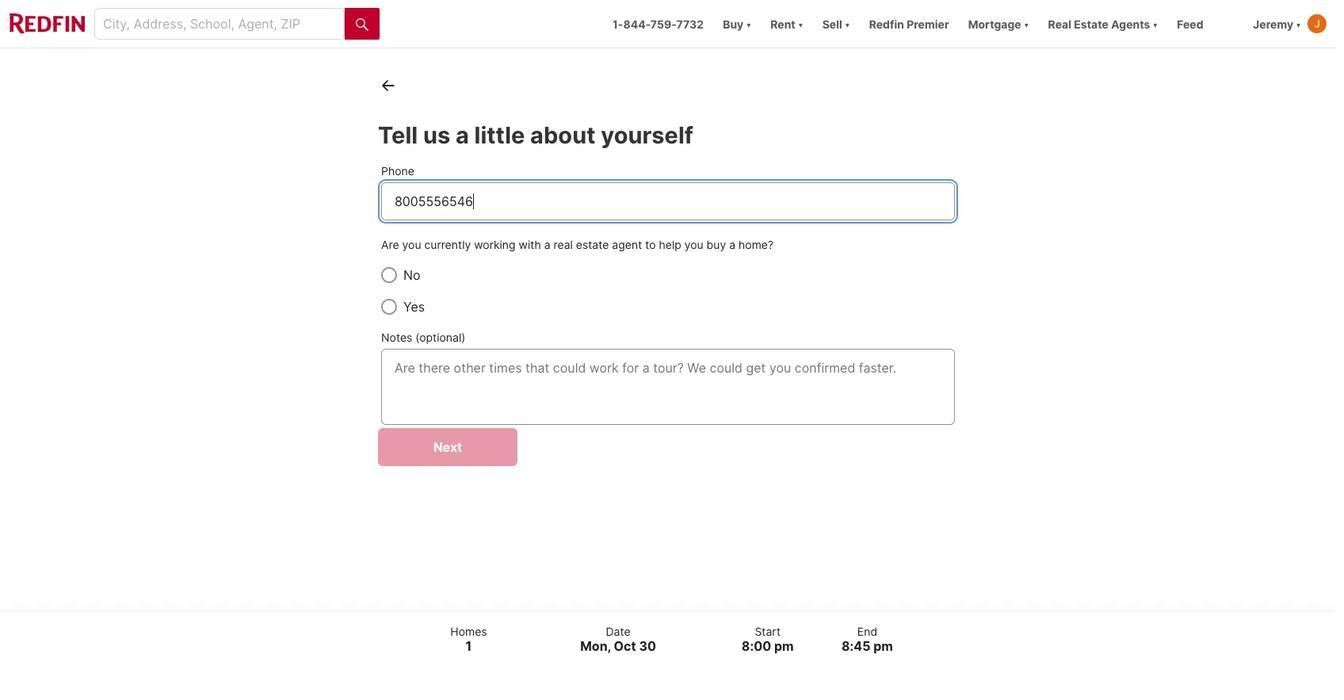 Task type: vqa. For each thing, say whether or not it's contained in the screenshot.


Task type: describe. For each thing, give the bounding box(es) containing it.
agents
[[1112, 17, 1151, 31]]

yes
[[404, 299, 425, 315]]

us
[[423, 121, 451, 149]]

help
[[659, 238, 682, 252]]

tell
[[378, 121, 418, 149]]

buy
[[707, 238, 726, 252]]

real
[[1049, 17, 1072, 31]]

sell ▾ button
[[813, 0, 860, 48]]

rent
[[771, 17, 796, 31]]

start 8:00 pm
[[742, 624, 794, 654]]

rent ▾ button
[[761, 0, 813, 48]]

(optional)
[[416, 331, 466, 344]]

jeremy
[[1254, 17, 1294, 31]]

agent
[[612, 238, 642, 252]]

homes
[[451, 624, 487, 638]]

notes (optional)
[[381, 331, 466, 344]]

homes 1
[[451, 624, 487, 654]]

working
[[474, 238, 516, 252]]

to
[[645, 238, 656, 252]]

mortgage ▾ button
[[969, 0, 1030, 48]]

City, Address, School, Agent, ZIP search field
[[94, 8, 345, 40]]

user photo image
[[1308, 14, 1327, 33]]

real estate agents ▾
[[1049, 17, 1159, 31]]

with
[[519, 238, 541, 252]]

1 you from the left
[[402, 238, 421, 252]]

estate
[[576, 238, 609, 252]]

buy
[[723, 17, 744, 31]]

are you currently working with a real estate agent to help you buy a home?
[[381, 238, 774, 252]]

rent ▾ button
[[771, 0, 804, 48]]

estate
[[1074, 17, 1109, 31]]

sell ▾
[[823, 17, 850, 31]]

real estate agents ▾ button
[[1039, 0, 1168, 48]]

phone
[[381, 164, 415, 178]]

▾ for sell ▾
[[845, 17, 850, 31]]

yourself
[[601, 121, 694, 149]]

7732
[[677, 17, 704, 31]]

home?
[[739, 238, 774, 252]]

0 horizontal spatial a
[[456, 121, 469, 149]]

buy ▾ button
[[723, 0, 752, 48]]

end 8:45 pm
[[842, 624, 893, 654]]

mortgage ▾ button
[[959, 0, 1039, 48]]

date mon, oct  30
[[580, 624, 656, 654]]

are
[[381, 238, 399, 252]]

2 you from the left
[[685, 238, 704, 252]]



Task type: locate. For each thing, give the bounding box(es) containing it.
redfin premier
[[869, 17, 949, 31]]

▾ right the agents
[[1153, 17, 1159, 31]]

a left real
[[544, 238, 551, 252]]

real
[[554, 238, 573, 252]]

▾ right mortgage
[[1024, 17, 1030, 31]]

4 ▾ from the left
[[1024, 17, 1030, 31]]

2 ▾ from the left
[[798, 17, 804, 31]]

Yes radio
[[381, 299, 397, 315]]

▾ right the "sell" on the right
[[845, 17, 850, 31]]

you left buy
[[685, 238, 704, 252]]

pm inside end 8:45 pm
[[874, 638, 893, 654]]

next button
[[378, 428, 518, 466]]

▾ right rent
[[798, 17, 804, 31]]

1
[[466, 638, 472, 654]]

no
[[404, 267, 421, 283]]

1 horizontal spatial pm
[[874, 638, 893, 654]]

Are there other times that could work for a tour? We could get you confirmed faster. text field
[[395, 359, 942, 416]]

redfin premier button
[[860, 0, 959, 48]]

5 ▾ from the left
[[1153, 17, 1159, 31]]

end
[[858, 624, 878, 638]]

8:00
[[742, 638, 772, 654]]

1-844-759-7732 link
[[613, 17, 704, 31]]

feed
[[1178, 17, 1204, 31]]

sell ▾ button
[[823, 0, 850, 48]]

844-
[[623, 17, 651, 31]]

1 horizontal spatial you
[[685, 238, 704, 252]]

you right the are
[[402, 238, 421, 252]]

buy ▾ button
[[714, 0, 761, 48]]

mortgage ▾
[[969, 17, 1030, 31]]

▾ right buy
[[746, 17, 752, 31]]

jeremy ▾
[[1254, 17, 1302, 31]]

▾
[[746, 17, 752, 31], [798, 17, 804, 31], [845, 17, 850, 31], [1024, 17, 1030, 31], [1153, 17, 1159, 31], [1297, 17, 1302, 31]]

▾ left user photo
[[1297, 17, 1302, 31]]

▾ for buy ▾
[[746, 17, 752, 31]]

a right us
[[456, 121, 469, 149]]

pm down the end
[[874, 638, 893, 654]]

you
[[402, 238, 421, 252], [685, 238, 704, 252]]

1 pm from the left
[[774, 638, 794, 654]]

No radio
[[381, 267, 397, 283]]

buy ▾
[[723, 17, 752, 31]]

feed button
[[1168, 0, 1244, 48]]

▾ for rent ▾
[[798, 17, 804, 31]]

▾ for mortgage ▾
[[1024, 17, 1030, 31]]

759-
[[651, 17, 677, 31]]

submit search image
[[356, 18, 369, 31]]

a right buy
[[730, 238, 736, 252]]

a
[[456, 121, 469, 149], [544, 238, 551, 252], [730, 238, 736, 252]]

30
[[639, 638, 656, 654]]

sell
[[823, 17, 843, 31]]

about
[[530, 121, 596, 149]]

date
[[606, 624, 631, 638]]

mon,
[[580, 638, 611, 654]]

are you currently working with a real estate agent to help you buy a home? element
[[381, 266, 955, 317]]

3 ▾ from the left
[[845, 17, 850, 31]]

pm for 8:00 pm
[[774, 638, 794, 654]]

pm down start
[[774, 638, 794, 654]]

premier
[[907, 17, 949, 31]]

real estate agents ▾ link
[[1049, 0, 1159, 48]]

0 horizontal spatial you
[[402, 238, 421, 252]]

mortgage
[[969, 17, 1022, 31]]

1-
[[613, 17, 623, 31]]

oct
[[614, 638, 636, 654]]

next
[[434, 439, 462, 455]]

1-844-759-7732
[[613, 17, 704, 31]]

8:45
[[842, 638, 871, 654]]

1 ▾ from the left
[[746, 17, 752, 31]]

start
[[755, 624, 781, 638]]

▾ for jeremy ▾
[[1297, 17, 1302, 31]]

pm inside start 8:00 pm
[[774, 638, 794, 654]]

2 pm from the left
[[874, 638, 893, 654]]

redfin
[[869, 17, 905, 31]]

currently
[[425, 238, 471, 252]]

rent ▾
[[771, 17, 804, 31]]

6 ▾ from the left
[[1297, 17, 1302, 31]]

pm for 8:45 pm
[[874, 638, 893, 654]]

0 horizontal spatial pm
[[774, 638, 794, 654]]

(      )      - text field
[[395, 192, 942, 211]]

1 horizontal spatial a
[[544, 238, 551, 252]]

notes
[[381, 331, 413, 344]]

pm
[[774, 638, 794, 654], [874, 638, 893, 654]]

tell us a little about yourself
[[378, 121, 694, 149]]

2 horizontal spatial a
[[730, 238, 736, 252]]

little
[[474, 121, 525, 149]]



